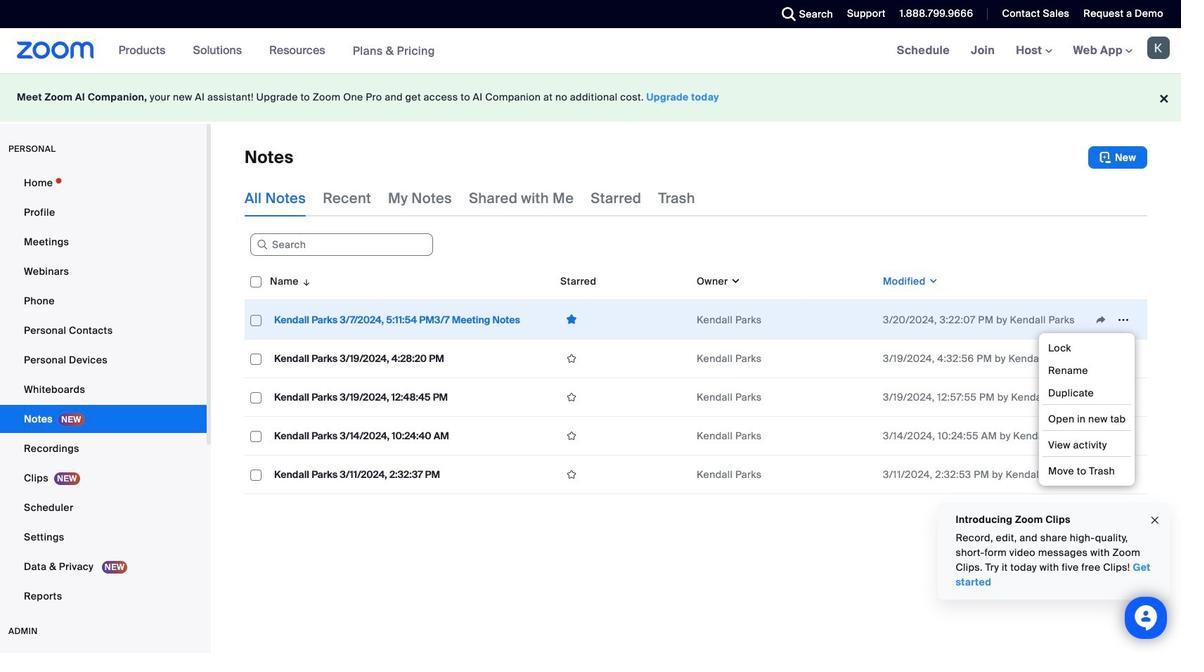 Task type: describe. For each thing, give the bounding box(es) containing it.
kendall parks 3/7/2024, 5:11:54 pm3/7 meeting notes starred image
[[561, 313, 583, 326]]

kendall parks 3/19/2024, 4:28:20 pm unstarred image
[[561, 352, 583, 365]]

profile picture image
[[1148, 37, 1171, 59]]

kendall parks 3/11/2024, 2:32:37 pm unstarred image
[[561, 469, 583, 481]]

arrow down image
[[299, 273, 312, 290]]

product information navigation
[[108, 28, 446, 74]]

share image
[[1090, 313, 1113, 326]]



Task type: locate. For each thing, give the bounding box(es) containing it.
meetings navigation
[[887, 28, 1182, 74]]

kendall parks 3/19/2024, 12:48:45 pm unstarred image
[[561, 391, 583, 404]]

2 down image from the left
[[926, 274, 939, 288]]

tabs of all notes page tab list
[[245, 180, 696, 217]]

kendall parks 3/14/2024, 10:24:40 am unstarred image
[[561, 430, 583, 443]]

Search text field
[[250, 234, 433, 256]]

zoom logo image
[[17, 42, 94, 59]]

footer
[[0, 73, 1182, 122]]

down image
[[729, 274, 741, 288], [926, 274, 939, 288]]

banner
[[0, 28, 1182, 74]]

close image
[[1150, 513, 1162, 529]]

application
[[245, 263, 1148, 495], [1090, 309, 1143, 330]]

personal menu menu
[[0, 169, 207, 612]]

1 horizontal spatial down image
[[926, 274, 939, 288]]

0 horizontal spatial down image
[[729, 274, 741, 288]]

1 down image from the left
[[729, 274, 741, 288]]

more options for kendall parks 3/7/2024, 5:11:54 pm3/7 meeting notes image
[[1113, 313, 1135, 326]]



Task type: vqa. For each thing, say whether or not it's contained in the screenshot.
Recordings
no



